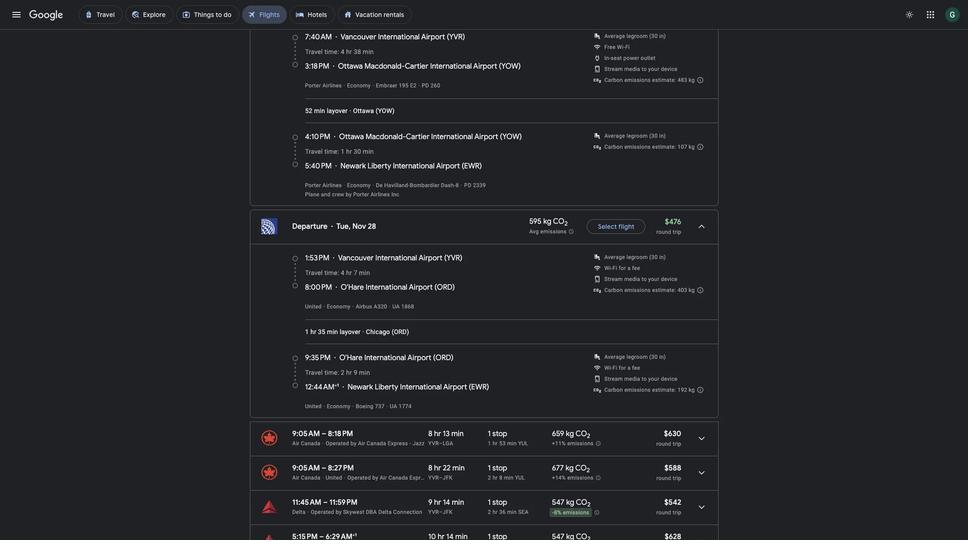 Task type: vqa. For each thing, say whether or not it's contained in the screenshot.
4th ROUND from the top of the page
yes



Task type: locate. For each thing, give the bounding box(es) containing it.
– down "total duration 8 hr 22 min." element
[[439, 475, 443, 481]]

9 inside 9 hr 14 min yvr – jfk
[[428, 498, 433, 507]]

0 vertical spatial stream
[[605, 66, 623, 72]]

3 stream from the top
[[605, 376, 623, 382]]

departure
[[292, 1, 328, 10], [292, 222, 328, 231]]

3 your from the top
[[648, 376, 660, 382]]

0 vertical spatial 28
[[368, 1, 376, 10]]

1 tue, nov 28 from the top
[[337, 1, 376, 10]]

0 vertical spatial nov
[[353, 1, 366, 10]]

0 vertical spatial ewr
[[464, 162, 480, 171]]

1 in) from the top
[[659, 33, 666, 39]]

1 your from the top
[[648, 66, 660, 72]]

28
[[368, 1, 376, 10], [368, 222, 376, 231]]

pd 2339
[[464, 182, 486, 189]]

Arrival time: 11:59 PM. text field
[[329, 498, 358, 507]]

3 carbon from the top
[[605, 287, 623, 293]]

vancouver international airport ( yvr ) for macdonald-
[[341, 33, 465, 42]]

time: for 5:40 pm
[[324, 148, 339, 155]]

stop for 9 hr 14 min
[[493, 498, 507, 507]]

1 vertical spatial fi
[[613, 265, 617, 272]]

2 stream from the top
[[605, 276, 623, 282]]

4 time: from the top
[[324, 369, 339, 376]]

ottawa ( yow )
[[353, 107, 395, 114]]

1 porter airlines from the top
[[305, 82, 342, 89]]

travel for 8:00 pm
[[305, 269, 323, 277]]

4 carbon from the top
[[605, 387, 623, 393]]

kg right 107
[[689, 144, 695, 150]]

stream
[[605, 66, 623, 72], [605, 276, 623, 282], [605, 376, 623, 382]]

stream media to your device for vancouver international airport ( yvr )
[[605, 276, 678, 282]]

4 estimate: from the top
[[652, 387, 676, 393]]

select flight
[[598, 223, 635, 231]]

1 carbon from the top
[[605, 77, 623, 83]]

ord for 9:35 pm
[[436, 353, 451, 363]]

delta right dba
[[379, 509, 392, 516]]

trip down $542
[[673, 510, 682, 516]]

ua left 1774
[[390, 403, 397, 410]]

0 vertical spatial newark
[[341, 162, 366, 171]]

1 travel from the top
[[305, 48, 323, 55]]

pd left 2339
[[464, 182, 472, 189]]

0 vertical spatial vancouver
[[341, 33, 376, 42]]

airlines for 3:18 pm
[[323, 82, 342, 89]]

2 inside 547 kg co 2
[[587, 501, 591, 509]]

+
[[335, 382, 337, 388], [352, 532, 355, 538]]

1 horizontal spatial express
[[410, 475, 430, 481]]

hr inside 8 hr 13 min yvr – lga
[[434, 429, 441, 439]]

+11% emissions
[[552, 441, 594, 447]]

2 4 from the top
[[341, 269, 345, 277]]

yow for 4:10 pm
[[503, 132, 520, 141]]

operated by skywest dba delta connection
[[311, 509, 423, 516]]

economy up plane and crew by porter airlines inc
[[347, 182, 371, 189]]

0 horizontal spatial express
[[388, 440, 408, 447]]

1 stop flight. element down 36
[[488, 532, 507, 540]]

yvr for 8 hr 22 min
[[428, 475, 439, 481]]

2 device from the top
[[661, 276, 678, 282]]

1 time: from the top
[[324, 48, 339, 55]]

for up carbon emissions estimate: 192 kilograms element
[[619, 365, 626, 371]]

trip inside $542 round trip
[[673, 510, 682, 516]]

porter airlines for 5:40 pm
[[305, 182, 342, 189]]

0 vertical spatial porter airlines
[[305, 82, 342, 89]]

yul up 1 stop 2 hr 36 min sea
[[515, 475, 525, 481]]

Arrival time: 8:18 PM. text field
[[328, 429, 353, 439]]

 image down 11:45 am
[[307, 509, 309, 516]]

4 average legroom (30 in) from the top
[[605, 354, 666, 360]]

trip inside $476 round trip
[[673, 229, 682, 235]]

vancouver for o'hare
[[338, 254, 374, 263]]

1 stop from the top
[[493, 429, 507, 439]]

2 your from the top
[[648, 276, 660, 282]]

3 stream media to your device from the top
[[605, 376, 678, 382]]

2 vertical spatial wi-
[[605, 365, 613, 371]]

1 vertical spatial newark
[[348, 383, 373, 392]]

2 jfk from the top
[[443, 509, 453, 516]]

1 vertical spatial wi-
[[605, 265, 613, 272]]

1 for from the top
[[619, 265, 626, 272]]

0 vertical spatial tue,
[[337, 1, 351, 10]]

travel
[[305, 48, 323, 55], [305, 148, 323, 155], [305, 269, 323, 277], [305, 369, 323, 376]]

yul inside 1 stop 2 hr 8 min yul
[[515, 475, 525, 481]]

3 travel from the top
[[305, 269, 323, 277]]

change appearance image
[[899, 4, 921, 26]]

plane
[[305, 191, 320, 198]]

1 delta from the left
[[292, 509, 306, 516]]

trip for $588
[[673, 475, 682, 482]]

+11%
[[552, 441, 566, 447]]

emissions for carbon emissions estimate: 107 kg
[[625, 144, 651, 150]]

for for newark liberty international airport ( ewr )
[[619, 365, 626, 371]]

newark liberty international airport ( ewr )
[[341, 162, 482, 171], [348, 383, 489, 392]]

wi-fi for a fee for newark liberty international airport ( ewr )
[[605, 365, 640, 371]]

economy for 5:40 pm
[[347, 182, 371, 189]]

2 departure from the top
[[292, 222, 328, 231]]

1 stop flight. element for 8 hr 22 min
[[488, 464, 507, 474]]

 image left ottawa ( yow )
[[350, 107, 351, 114]]

to
[[642, 66, 647, 72], [642, 276, 647, 282], [642, 376, 647, 382]]

0 vertical spatial ord
[[437, 283, 453, 292]]

cartier for 3:18 pm
[[405, 62, 428, 71]]

round down $542
[[657, 510, 671, 516]]

trip inside $630 round trip
[[673, 441, 682, 447]]

1 legroom from the top
[[627, 33, 648, 39]]

ua for liberty
[[390, 403, 397, 410]]

emissions down 659 kg co 2
[[567, 441, 594, 447]]

economy down arrival time: 12:44 am on  wednesday, november 29. text box on the bottom of the page
[[327, 403, 351, 410]]

hr
[[346, 48, 352, 55], [346, 148, 352, 155], [346, 269, 352, 277], [311, 328, 316, 336], [346, 369, 352, 376], [434, 429, 441, 439], [493, 440, 498, 447], [434, 464, 441, 473], [493, 475, 498, 481], [434, 498, 441, 507], [493, 509, 498, 516]]

3 average from the top
[[605, 254, 625, 261]]

kg
[[689, 77, 695, 83], [689, 144, 695, 150], [543, 217, 552, 226], [689, 287, 695, 293], [689, 387, 695, 393], [566, 429, 574, 439], [566, 464, 574, 473], [566, 498, 574, 507]]

pd
[[422, 82, 429, 89], [464, 182, 472, 189]]

0 vertical spatial jfk
[[443, 475, 453, 481]]

ewr for airport
[[464, 162, 480, 171]]

co for 659
[[576, 429, 587, 439]]

1 average legroom (30 in) from the top
[[605, 33, 666, 39]]

2 vertical spatial media
[[624, 376, 640, 382]]

1 round from the top
[[657, 229, 671, 235]]

1 vertical spatial vancouver international airport ( yvr )
[[338, 254, 463, 263]]

layover left 'chicago'
[[340, 328, 361, 336]]

3 1 stop flight. element from the top
[[488, 498, 507, 509]]

yvr inside 9 hr 14 min yvr – jfk
[[428, 509, 439, 516]]

2 media from the top
[[624, 276, 640, 282]]

international
[[378, 33, 420, 42], [430, 62, 472, 71], [431, 132, 473, 141], [393, 162, 435, 171], [376, 254, 417, 263], [366, 283, 407, 292], [364, 353, 406, 363], [400, 383, 442, 392]]

0 vertical spatial layover
[[327, 107, 348, 114]]

ua 1868
[[392, 304, 414, 310]]

7:40 am
[[305, 33, 332, 42]]

round for $542
[[657, 510, 671, 516]]

+14% emissions
[[552, 475, 594, 481]]

Departure time: 11:45 AM. text field
[[292, 498, 321, 507]]

your up carbon emissions estimate: 403 kilograms element
[[648, 276, 660, 282]]

hr inside 9 hr 14 min yvr – jfk
[[434, 498, 441, 507]]

trip for $542
[[673, 510, 682, 516]]

united down arrival time: 8:27 pm. text field
[[326, 475, 342, 481]]

trip for $476
[[673, 229, 682, 235]]

1 vertical spatial liberty
[[375, 383, 398, 392]]

4 average from the top
[[605, 354, 625, 360]]

2
[[565, 220, 568, 228], [341, 369, 345, 376], [587, 432, 590, 440], [587, 467, 590, 474], [488, 475, 491, 481], [587, 501, 591, 509], [488, 509, 491, 516]]

2 for from the top
[[619, 365, 626, 371]]

1 vertical spatial stop
[[493, 464, 507, 473]]

1 vertical spatial o'hare
[[339, 353, 363, 363]]

time: up the 5:40 pm
[[324, 148, 339, 155]]

canada
[[301, 440, 321, 447], [367, 440, 386, 447], [301, 475, 321, 481], [389, 475, 408, 481]]

0 vertical spatial 4
[[341, 48, 345, 55]]

3 media from the top
[[624, 376, 640, 382]]

2 vertical spatial device
[[661, 376, 678, 382]]

vancouver international airport ( yvr )
[[341, 33, 465, 42], [338, 254, 463, 263]]

operated by air canada express - jazz down '8:18 pm'
[[326, 440, 425, 447]]

express
[[388, 440, 408, 447], [410, 475, 430, 481]]

min inside 1 stop 1 hr 53 min yul
[[507, 440, 517, 447]]

ottawa macdonald-cartier international airport ( yow )
[[338, 62, 521, 71], [339, 132, 522, 141]]

operated by air canada express - jazz up connection at the left of the page
[[348, 475, 447, 481]]

2 vertical spatial stop
[[493, 498, 507, 507]]

emissions for carbon emissions estimate: 192 kg
[[625, 387, 651, 393]]

0 vertical spatial a
[[628, 265, 631, 272]]

1 media from the top
[[624, 66, 640, 72]]

1 stream media to your device from the top
[[605, 66, 678, 72]]

jfk inside 8 hr 22 min yvr – jfk
[[443, 475, 453, 481]]

for up carbon emissions estimate: 403 kilograms element
[[619, 265, 626, 272]]

express down ua 1774 on the left of page
[[388, 440, 408, 447]]

stream up carbon emissions estimate: 403 kg
[[605, 276, 623, 282]]

3 legroom from the top
[[627, 254, 648, 261]]

2 trip from the top
[[673, 441, 682, 447]]

0 vertical spatial liberty
[[368, 162, 391, 171]]

9:05 am for 9:05 am – 8:18 pm
[[292, 429, 320, 439]]

0 vertical spatial -
[[410, 440, 411, 447]]

2 vertical spatial yow
[[503, 132, 520, 141]]

your for vancouver international airport ( yvr )
[[648, 276, 660, 282]]

1 vertical spatial ewr
[[471, 383, 487, 392]]

wi-fi for a fee up carbon emissions estimate: 403 kilograms element
[[605, 265, 640, 272]]

1
[[341, 148, 345, 155], [305, 328, 309, 336], [337, 382, 339, 388], [488, 429, 491, 439], [488, 440, 491, 447], [488, 464, 491, 473], [488, 498, 491, 507], [355, 532, 357, 538]]

1 stop 1 hr 53 min yul
[[488, 429, 528, 447]]

1 vertical spatial o'hare international airport ( ord )
[[339, 353, 454, 363]]

operated down 'leaves vancouver international airport at 11:45 am on tuesday, november 28 and arrives at john f. kennedy international airport at 11:59 pm on tuesday, november 28.' element
[[311, 509, 334, 516]]

1 horizontal spatial 9
[[428, 498, 433, 507]]

1 vertical spatial cartier
[[406, 132, 430, 141]]

stop up 53
[[493, 429, 507, 439]]

airlines up crew
[[323, 182, 342, 189]]

co inside 677 kg co 2
[[575, 464, 587, 473]]

0 horizontal spatial +
[[335, 382, 337, 388]]

0 vertical spatial o'hare international airport ( ord )
[[341, 283, 455, 292]]

to down outlet
[[642, 66, 647, 72]]

to up carbon emissions estimate: 403 kilograms element
[[642, 276, 647, 282]]

2 vertical spatial ord
[[436, 353, 451, 363]]

air canada
[[292, 440, 321, 447], [292, 475, 321, 481]]

estimate:
[[652, 77, 676, 83], [652, 144, 676, 150], [652, 287, 676, 293], [652, 387, 676, 393]]

3 (30 from the top
[[649, 254, 658, 261]]

4 in) from the top
[[659, 354, 666, 360]]

+ down skywest
[[352, 532, 355, 538]]

stop inside 1 stop 2 hr 36 min sea
[[493, 498, 507, 507]]

flight details. leaves vancouver international airport at 9:05 am on tuesday, november 28 and arrives at laguardia airport at 8:18 pm on tuesday, november 28. image
[[691, 428, 713, 450]]

jfk
[[443, 475, 453, 481], [443, 509, 453, 516]]

4 trip from the top
[[673, 510, 682, 516]]

round inside $542 round trip
[[657, 510, 671, 516]]

1 a from the top
[[628, 265, 631, 272]]

fee for o'hare international airport ( ord )
[[632, 265, 640, 272]]

1 vertical spatial pd
[[464, 182, 472, 189]]

trip inside $588 round trip
[[673, 475, 682, 482]]

1 vertical spatial -
[[431, 475, 433, 481]]

0 vertical spatial media
[[624, 66, 640, 72]]

2 a from the top
[[628, 365, 631, 371]]

layover (1 of 1) is a 2 hr 8 min layover at montréal-pierre elliott trudeau international airport in montreal. element
[[488, 474, 548, 482]]

4 for o'hare
[[341, 269, 345, 277]]

carbon emissions estimate: 192 kg
[[605, 387, 695, 393]]

2 tue, nov 28 from the top
[[337, 222, 376, 231]]

$542 round trip
[[657, 498, 682, 516]]

1 average from the top
[[605, 33, 625, 39]]

fee up carbon emissions estimate: 192 kilograms element
[[632, 365, 640, 371]]

average legroom (30 in) up carbon emissions estimate: 192 kilograms element
[[605, 354, 666, 360]]

107
[[678, 144, 687, 150]]

a320
[[374, 304, 387, 310]]

min right 30
[[363, 148, 374, 155]]

2 fee from the top
[[632, 365, 640, 371]]

ottawa macdonald-cartier international airport ( yow ) for 4:10 pm
[[339, 132, 522, 141]]

 image
[[373, 82, 374, 89], [344, 182, 345, 189], [373, 182, 374, 189], [331, 222, 333, 231], [324, 304, 325, 310], [389, 304, 391, 310], [324, 403, 325, 410], [352, 403, 354, 410], [307, 509, 309, 516]]

liberty
[[368, 162, 391, 171], [375, 383, 398, 392]]

0 vertical spatial departure
[[292, 1, 328, 10]]

media up carbon emissions estimate: 192 kilograms element
[[624, 376, 640, 382]]

average legroom (30 in)
[[605, 33, 666, 39], [605, 133, 666, 139], [605, 254, 666, 261], [605, 354, 666, 360]]

2 travel from the top
[[305, 148, 323, 155]]

4:10 pm
[[305, 132, 330, 141]]

1 vertical spatial stream media to your device
[[605, 276, 678, 282]]

3 time: from the top
[[324, 269, 339, 277]]

4 (30 from the top
[[649, 354, 658, 360]]

delta down the departure time: 11:45 am. text box on the left of the page
[[292, 509, 306, 516]]

1 vertical spatial nov
[[353, 222, 366, 231]]

1 vertical spatial for
[[619, 365, 626, 371]]

stop
[[493, 429, 507, 439], [493, 464, 507, 473], [493, 498, 507, 507]]

9:05 am
[[292, 429, 320, 439], [292, 464, 320, 473]]

2 inside 1 stop 2 hr 36 min sea
[[488, 509, 491, 516]]

round inside $630 round trip
[[657, 441, 671, 447]]

porter airlines for 3:18 pm
[[305, 82, 342, 89]]

airlines for 5:40 pm
[[323, 182, 342, 189]]

device
[[661, 66, 678, 72], [661, 276, 678, 282], [661, 376, 678, 382]]

2 wi-fi for a fee from the top
[[605, 365, 640, 371]]

round down the 476 us dollars text box
[[657, 229, 671, 235]]

8:27 pm
[[328, 464, 354, 473]]

min inside 1 stop 2 hr 36 min sea
[[507, 509, 517, 516]]

Arrival time: 5:40 PM. text field
[[305, 162, 332, 171]]

1 wi-fi for a fee from the top
[[605, 265, 640, 272]]

yvr inside 8 hr 13 min yvr – lga
[[428, 440, 439, 447]]

round inside $588 round trip
[[657, 475, 671, 482]]

2 vertical spatial fi
[[613, 365, 617, 371]]

Departure time: 9:35 PM. text field
[[305, 353, 331, 363]]

(30 up outlet
[[649, 33, 658, 39]]

min inside 8 hr 22 min yvr – jfk
[[453, 464, 465, 473]]

2 stop from the top
[[493, 464, 507, 473]]

2 time: from the top
[[324, 148, 339, 155]]

1 4 from the top
[[341, 48, 345, 55]]

4 legroom from the top
[[627, 354, 648, 360]]

emissions left 192
[[625, 387, 651, 393]]

0 vertical spatial yul
[[518, 440, 528, 447]]

skywest
[[343, 509, 365, 516]]

jazz left 8 hr 13 min yvr – lga
[[413, 440, 425, 447]]

estimate: left 483
[[652, 77, 676, 83]]

kg up -8% emissions
[[566, 498, 574, 507]]

3 round from the top
[[657, 475, 671, 482]]

1 vertical spatial newark liberty international airport ( ewr )
[[348, 383, 489, 392]]

estimate: for 403
[[652, 287, 676, 293]]

yow for 3:18 pm
[[501, 62, 519, 71]]

2 to from the top
[[642, 276, 647, 282]]

30
[[354, 148, 361, 155]]

fi up carbon emissions estimate: 192 kilograms element
[[613, 365, 617, 371]]

3 device from the top
[[661, 376, 678, 382]]

 image right dash-
[[461, 182, 462, 189]]

macdonald- up embraer
[[365, 62, 405, 71]]

36
[[499, 509, 506, 516]]

wi-fi for a fee up carbon emissions estimate: 192 kilograms element
[[605, 365, 640, 371]]

fee up carbon emissions estimate: 403 kilograms element
[[632, 265, 640, 272]]

1 vertical spatial your
[[648, 276, 660, 282]]

operated by air canada express - jazz
[[326, 440, 425, 447], [348, 475, 447, 481]]

kg right 483
[[689, 77, 695, 83]]

yul right 53
[[518, 440, 528, 447]]

cartier
[[405, 62, 428, 71], [406, 132, 430, 141]]

1 jfk from the top
[[443, 475, 453, 481]]

3 average legroom (30 in) from the top
[[605, 254, 666, 261]]

your for o'hare international airport ( ord )
[[648, 376, 660, 382]]

1 horizontal spatial jazz
[[434, 475, 447, 481]]

– inside 9 hr 14 min yvr – jfk
[[439, 509, 443, 516]]

1 vertical spatial ottawa macdonald-cartier international airport ( yow )
[[339, 132, 522, 141]]

2 carbon from the top
[[605, 144, 623, 150]]

min up boeing
[[359, 369, 370, 376]]

-
[[410, 440, 411, 447], [431, 475, 433, 481], [553, 510, 554, 516]]

588 US dollars text field
[[665, 464, 682, 473]]

Departure time: 1:53 PM. text field
[[305, 254, 329, 263]]

0 vertical spatial 9
[[354, 369, 357, 376]]

a
[[628, 265, 631, 272], [628, 365, 631, 371]]

newark liberty international airport ( ewr ) for cartier
[[341, 162, 482, 171]]

0 vertical spatial macdonald-
[[365, 62, 405, 71]]

630 US dollars text field
[[664, 429, 682, 439]]

1 nov from the top
[[353, 1, 366, 10]]

483
[[678, 77, 687, 83]]

travel time: 4 hr 38 min
[[305, 48, 374, 55]]

emissions
[[625, 77, 651, 83], [625, 144, 651, 150], [541, 228, 567, 235], [625, 287, 651, 293], [625, 387, 651, 393], [567, 441, 594, 447], [567, 475, 594, 481], [563, 510, 589, 516]]

2 estimate: from the top
[[652, 144, 676, 150]]

min
[[363, 48, 374, 55], [314, 107, 325, 114], [363, 148, 374, 155], [359, 269, 370, 277], [327, 328, 338, 336], [359, 369, 370, 376], [452, 429, 464, 439], [507, 440, 517, 447], [453, 464, 465, 473], [504, 475, 514, 481], [452, 498, 464, 507], [507, 509, 517, 516]]

hr inside 1 stop 1 hr 53 min yul
[[493, 440, 498, 447]]

0 horizontal spatial pd
[[422, 82, 429, 89]]

time: for 3:18 pm
[[324, 48, 339, 55]]

kg up +14% emissions
[[566, 464, 574, 473]]

for
[[619, 265, 626, 272], [619, 365, 626, 371]]

2339
[[473, 182, 486, 189]]

4
[[341, 48, 345, 55], [341, 269, 345, 277]]

in) for newark liberty international airport ( ewr )
[[659, 354, 666, 360]]

1 trip from the top
[[673, 229, 682, 235]]

co inside 547 kg co 2
[[576, 498, 587, 507]]

0 vertical spatial stop
[[493, 429, 507, 439]]

Arrival time: 8:27 PM. text field
[[328, 464, 354, 473]]

4 left 7
[[341, 269, 345, 277]]

emissions left 107
[[625, 144, 651, 150]]

average legroom (30 in) up carbon emissions estimate: 107 kg
[[605, 133, 666, 139]]

1 stop flight. element for 8 hr 13 min
[[488, 429, 507, 440]]

co for 547
[[576, 498, 587, 507]]

3 to from the top
[[642, 376, 647, 382]]

0 vertical spatial vancouver international airport ( yvr )
[[341, 33, 465, 42]]

vancouver
[[341, 33, 376, 42], [338, 254, 374, 263]]

1 vertical spatial +
[[352, 532, 355, 538]]

average
[[605, 33, 625, 39], [605, 133, 625, 139], [605, 254, 625, 261], [605, 354, 625, 360]]

emissions left 403
[[625, 287, 651, 293]]

547
[[552, 498, 565, 507]]

stop up layover (1 of 1) is a 2 hr 8 min layover at montréal-pierre elliott trudeau international airport in montreal. element
[[493, 464, 507, 473]]

1 vertical spatial 9
[[428, 498, 433, 507]]

for for o'hare international airport ( ord )
[[619, 265, 626, 272]]

– inside 8 hr 13 min yvr – lga
[[439, 440, 443, 447]]

2 inside "595 kg co 2"
[[565, 220, 568, 228]]

2 vertical spatial porter
[[353, 191, 369, 198]]

tue, nov 28
[[337, 1, 376, 10], [337, 222, 376, 231]]

average legroom (30 in) for ottawa macdonald-cartier international airport ( yow )
[[605, 33, 666, 39]]

yvr inside 8 hr 22 min yvr – jfk
[[428, 475, 439, 481]]

newark liberty international airport ( ewr ) for airport
[[348, 383, 489, 392]]

2 28 from the top
[[368, 222, 376, 231]]

united
[[305, 304, 322, 310], [305, 403, 322, 410], [326, 475, 342, 481]]

estimate: for 483
[[652, 77, 676, 83]]

select flight button
[[587, 216, 646, 238]]

– down total duration 9 hr 14 min. element
[[439, 509, 443, 516]]

2 (30 from the top
[[649, 133, 658, 139]]

1 vertical spatial wi-fi for a fee
[[605, 365, 640, 371]]

2 in) from the top
[[659, 133, 666, 139]]

in)
[[659, 33, 666, 39], [659, 133, 666, 139], [659, 254, 666, 261], [659, 354, 666, 360]]

2 stream media to your device from the top
[[605, 276, 678, 282]]

 image
[[331, 1, 333, 10], [344, 82, 345, 89], [350, 107, 351, 114], [461, 182, 462, 189], [352, 304, 354, 310], [362, 328, 364, 336], [344, 475, 346, 481]]

Arrival time: 12:44 AM on  Wednesday, November 29. text field
[[305, 382, 339, 392]]

co inside 659 kg co 2
[[576, 429, 587, 439]]

0 vertical spatial +
[[335, 382, 337, 388]]

1 vertical spatial fee
[[632, 365, 640, 371]]

average legroom (30 in) up free wi-fi
[[605, 33, 666, 39]]

1 vertical spatial tue,
[[337, 222, 351, 231]]

1 vertical spatial 28
[[368, 222, 376, 231]]

8 inside 8 hr 22 min yvr – jfk
[[428, 464, 433, 473]]

1 horizontal spatial -
[[431, 475, 433, 481]]

0 vertical spatial airlines
[[323, 82, 342, 89]]

0 horizontal spatial delta
[[292, 509, 306, 516]]

layover right 52 at the left top
[[327, 107, 348, 114]]

0 vertical spatial fee
[[632, 265, 640, 272]]

3 in) from the top
[[659, 254, 666, 261]]

- down 547
[[553, 510, 554, 516]]

min right 22
[[453, 464, 465, 473]]

1 horizontal spatial pd
[[464, 182, 472, 189]]

yul inside 1 stop 1 hr 53 min yul
[[518, 440, 528, 447]]

1 inside 12:44 am + 1
[[337, 382, 339, 388]]

9 up boeing
[[354, 369, 357, 376]]

stream media to your device down outlet
[[605, 66, 678, 72]]

2 vertical spatial ottawa
[[339, 132, 364, 141]]

ottawa right 52 min layover
[[353, 107, 374, 114]]

fi
[[625, 44, 630, 50], [613, 265, 617, 272], [613, 365, 617, 371]]

1 vertical spatial airlines
[[323, 182, 342, 189]]

wi-fi for a fee
[[605, 265, 640, 272], [605, 365, 640, 371]]

tue,
[[337, 1, 351, 10], [337, 222, 351, 231]]

carbon emissions estimate: 107 kilograms element
[[605, 144, 695, 150]]

2 tue, from the top
[[337, 222, 351, 231]]

1 inside 1 stop 2 hr 8 min yul
[[488, 464, 491, 473]]

average legroom (30 in) down flight
[[605, 254, 666, 261]]

1 1 stop flight. element from the top
[[488, 429, 507, 440]]

2 9:05 am from the top
[[292, 464, 320, 473]]

estimate: for 192
[[652, 387, 676, 393]]

1 vertical spatial yul
[[515, 475, 525, 481]]

1 fee from the top
[[632, 265, 640, 272]]

vancouver up the 38 at the top
[[341, 33, 376, 42]]

time: down 7:40 am
[[324, 48, 339, 55]]

liberty up 737
[[375, 383, 398, 392]]

2 1 stop flight. element from the top
[[488, 464, 507, 474]]

0 vertical spatial yow
[[501, 62, 519, 71]]

1 vertical spatial tue, nov 28
[[337, 222, 376, 231]]

yvr for 9 hr 14 min
[[428, 509, 439, 516]]

38
[[354, 48, 361, 55]]

emissions for carbon emissions estimate: 403 kg
[[625, 287, 651, 293]]

1 vertical spatial a
[[628, 365, 631, 371]]

3 trip from the top
[[673, 475, 682, 482]]

659 kg co 2
[[552, 429, 590, 440]]

newark
[[341, 162, 366, 171], [348, 383, 373, 392]]

stop inside 1 stop 1 hr 53 min yul
[[493, 429, 507, 439]]

0 vertical spatial ottawa
[[338, 62, 363, 71]]

and
[[321, 191, 331, 198]]

2 round from the top
[[657, 441, 671, 447]]

(30 up carbon emissions estimate: 192 kilograms element
[[649, 354, 658, 360]]

liberty for macdonald-
[[368, 162, 391, 171]]

(30 up carbon emissions estimate: 107 kg
[[649, 133, 658, 139]]

1 device from the top
[[661, 66, 678, 72]]

1 estimate: from the top
[[652, 77, 676, 83]]

min up 1 stop 2 hr 36 min sea
[[504, 475, 514, 481]]

stop for 8 hr 22 min
[[493, 464, 507, 473]]

1 (30 from the top
[[649, 33, 658, 39]]

travel for 3:18 pm
[[305, 48, 323, 55]]

2 air canada from the top
[[292, 475, 321, 481]]

1 stream from the top
[[605, 66, 623, 72]]

1 air canada from the top
[[292, 440, 321, 447]]

jfk down 22
[[443, 475, 453, 481]]

2 porter airlines from the top
[[305, 182, 342, 189]]

1 vertical spatial macdonald-
[[366, 132, 406, 141]]

newark liberty international airport ( ewr ) up 1774
[[348, 383, 489, 392]]

yow
[[501, 62, 519, 71], [378, 107, 392, 114], [503, 132, 520, 141]]

boeing 737
[[356, 403, 385, 410]]

porter up 'plane'
[[305, 182, 321, 189]]

– left 11:59 pm
[[323, 498, 328, 507]]

0 vertical spatial for
[[619, 265, 626, 272]]

carbon for carbon emissions estimate: 192 kg
[[605, 387, 623, 393]]

airlines down arrival time: 3:18 pm. text field
[[323, 82, 342, 89]]

$630 round trip
[[657, 429, 682, 447]]

time: up 8:00 pm on the bottom left of the page
[[324, 269, 339, 277]]

min inside 9 hr 14 min yvr – jfk
[[452, 498, 464, 507]]

$542
[[665, 498, 682, 507]]

yvr
[[449, 33, 463, 42], [447, 254, 460, 263], [428, 440, 439, 447], [428, 475, 439, 481], [428, 509, 439, 516]]

stop inside 1 stop 2 hr 8 min yul
[[493, 464, 507, 473]]

jfk for 14
[[443, 509, 453, 516]]

1 horizontal spatial delta
[[379, 509, 392, 516]]

0 vertical spatial ottawa macdonald-cartier international airport ( yow )
[[338, 62, 521, 71]]

1 vertical spatial porter
[[305, 182, 321, 189]]

1 to from the top
[[642, 66, 647, 72]]

porter right crew
[[353, 191, 369, 198]]

average for newark liberty international airport ( ewr )
[[605, 354, 625, 360]]

9:05 am for 9:05 am – 8:27 pm
[[292, 464, 320, 473]]

3 estimate: from the top
[[652, 287, 676, 293]]

ottawa for 4:10 pm
[[339, 132, 364, 141]]

jfk inside 9 hr 14 min yvr – jfk
[[443, 509, 453, 516]]

9:05 am up 9:05 am text box
[[292, 429, 320, 439]]

stream media to your device up carbon emissions estimate: 192 kilograms element
[[605, 376, 678, 382]]

economy left embraer
[[347, 82, 371, 89]]

a up carbon emissions estimate: 192 kilograms element
[[628, 365, 631, 371]]

4 round from the top
[[657, 510, 671, 516]]

0 vertical spatial stream media to your device
[[605, 66, 678, 72]]

1 stop flight. element
[[488, 429, 507, 440], [488, 464, 507, 474], [488, 498, 507, 509], [488, 532, 507, 540]]

0 vertical spatial pd
[[422, 82, 429, 89]]

chicago ( ord )
[[366, 328, 409, 336]]

0 vertical spatial your
[[648, 66, 660, 72]]

0 vertical spatial to
[[642, 66, 647, 72]]

2 inside 677 kg co 2
[[587, 467, 590, 474]]

trip down 588 us dollars text field
[[673, 475, 682, 482]]

1 stop 2 hr 36 min sea
[[488, 498, 529, 516]]

1 9:05 am from the top
[[292, 429, 320, 439]]

1 vertical spatial ord
[[394, 328, 407, 336]]

542 US dollars text field
[[665, 498, 682, 507]]

device up carbon emissions estimate: 483 kilograms element
[[661, 66, 678, 72]]

estimate: left 403
[[652, 287, 676, 293]]

de havilland-bombardier dash-8
[[376, 182, 459, 189]]

1 vertical spatial jfk
[[443, 509, 453, 516]]

0 vertical spatial air canada
[[292, 440, 321, 447]]

time:
[[324, 48, 339, 55], [324, 148, 339, 155], [324, 269, 339, 277], [324, 369, 339, 376]]

to for vancouver international airport ( yvr )
[[642, 276, 647, 282]]

 image down arrival time: 12:44 am on  wednesday, november 29. text box on the bottom of the page
[[324, 403, 325, 410]]

min right 35
[[327, 328, 338, 336]]

9:05 am down 9:05 am text field
[[292, 464, 320, 473]]

3 stop from the top
[[493, 498, 507, 507]]

time: for 8:00 pm
[[324, 269, 339, 277]]

min right 53
[[507, 440, 517, 447]]

round inside $476 round trip
[[657, 229, 671, 235]]

co inside "595 kg co 2"
[[553, 217, 565, 226]]

carbon emissions estimate: 192 kilograms element
[[605, 387, 695, 393]]

8:18 pm
[[328, 429, 353, 439]]

media for o'hare international airport ( ord )
[[624, 376, 640, 382]]

$476
[[665, 217, 682, 227]]

Departure time: 9:05 AM. text field
[[292, 464, 320, 473]]

emissions down 677 kg co 2
[[567, 475, 594, 481]]

2 vertical spatial united
[[326, 475, 342, 481]]

average legroom (30 in) for o'hare international airport ( ord )
[[605, 254, 666, 261]]

airlines
[[323, 82, 342, 89], [323, 182, 342, 189], [371, 191, 390, 198]]

8 inside 8 hr 13 min yvr – lga
[[428, 429, 433, 439]]

2 vertical spatial stream media to your device
[[605, 376, 678, 382]]

estimate: for 107
[[652, 144, 676, 150]]



Task type: describe. For each thing, give the bounding box(es) containing it.
boeing
[[356, 403, 374, 410]]

1 vertical spatial yow
[[378, 107, 392, 114]]

(30 for o'hare international airport ( ord )
[[649, 254, 658, 261]]

air down 9:05 am text field
[[292, 440, 300, 447]]

1 vertical spatial operated
[[348, 475, 371, 481]]

595 kg co 2
[[529, 217, 568, 228]]

de
[[376, 182, 383, 189]]

airbus a320
[[356, 304, 387, 310]]

carbon for carbon emissions estimate: 403 kg
[[605, 287, 623, 293]]

travel for 5:40 pm
[[305, 148, 323, 155]]

total duration 8 hr 22 min. element
[[428, 464, 488, 474]]

1 hr 35 min layover
[[305, 328, 361, 336]]

total duration 8 hr 13 min. element
[[428, 429, 488, 440]]

stream for vancouver international airport ( yvr )
[[605, 276, 623, 282]]

sea
[[518, 509, 529, 516]]

hr inside 1 stop 2 hr 8 min yul
[[493, 475, 498, 481]]

4 1 stop flight. element from the top
[[488, 532, 507, 540]]

flight details. leaves vancouver international airport at 9:05 am on tuesday, november 28 and arrives at john f. kennedy international airport at 8:27 pm on tuesday, november 28. image
[[691, 462, 713, 484]]

flight details. leaves vancouver international airport at 5:15 pm on tuesday, november 28 and arrives at john f. kennedy international airport at 6:29 am on wednesday, november 29. image
[[691, 531, 713, 540]]

 image right a320
[[389, 304, 391, 310]]

carbon for carbon emissions estimate: 483 kg
[[605, 77, 623, 83]]

liberty for international
[[375, 383, 398, 392]]

$588
[[665, 464, 682, 473]]

1 inside arrival time: 6:29 am on  wednesday, november 29. text field
[[355, 532, 357, 538]]

+ inside arrival time: 6:29 am on  wednesday, november 29. text field
[[352, 532, 355, 538]]

inc
[[392, 191, 399, 198]]

kg inside 677 kg co 2
[[566, 464, 574, 473]]

havilland-
[[384, 182, 410, 189]]

1 up layover (1 of 1) is a 1 hr 53 min layover at montréal-pierre elliott trudeau international airport in montreal. element
[[488, 429, 491, 439]]

kg inside 547 kg co 2
[[566, 498, 574, 507]]

1 vertical spatial operated by air canada express - jazz
[[348, 475, 447, 481]]

pd for airport
[[464, 182, 472, 189]]

0 vertical spatial express
[[388, 440, 408, 447]]

8 hr 13 min yvr – lga
[[428, 429, 464, 447]]

in-seat power outlet
[[605, 55, 656, 61]]

canada up connection at the left of the page
[[389, 475, 408, 481]]

14
[[443, 498, 450, 507]]

3:18 pm
[[305, 62, 329, 71]]

main menu image
[[11, 9, 22, 20]]

leaves vancouver international airport at 5:15 pm on tuesday, november 28 and arrives at john f. kennedy international airport at 6:29 am on wednesday, november 29. element
[[292, 532, 357, 540]]

a for newark liberty international airport ( ewr )
[[628, 365, 631, 371]]

jfk for 22
[[443, 475, 453, 481]]

total duration 10 hr 14 min. element
[[428, 532, 488, 540]]

403
[[678, 287, 687, 293]]

fi for o'hare international airport ( ord )
[[613, 365, 617, 371]]

476 US dollars text field
[[665, 217, 682, 227]]

a for o'hare international airport ( ord )
[[628, 265, 631, 272]]

by up dba
[[372, 475, 378, 481]]

kg inside "595 kg co 2"
[[543, 217, 552, 226]]

628 US dollars text field
[[665, 532, 682, 540]]

0 vertical spatial wi-
[[617, 44, 625, 50]]

hr inside 8 hr 22 min yvr – jfk
[[434, 464, 441, 473]]

leaves vancouver international airport at 9:05 am on tuesday, november 28 and arrives at john f. kennedy international airport at 8:27 pm on tuesday, november 28. element
[[292, 464, 354, 473]]

in) for o'hare international airport ( ord )
[[659, 254, 666, 261]]

kg inside 659 kg co 2
[[566, 429, 574, 439]]

total duration 9 hr 14 min. element
[[428, 498, 488, 509]]

1 stop 2 hr 8 min yul
[[488, 464, 525, 481]]

airbus
[[356, 304, 372, 310]]

average legroom (30 in) for newark liberty international airport ( ewr )
[[605, 354, 666, 360]]

– left 8:18 pm text field
[[322, 429, 326, 439]]

canada down 9:05 am text field
[[301, 440, 321, 447]]

Departure time: 4:10 PM. text field
[[305, 132, 330, 141]]

1 vertical spatial ottawa
[[353, 107, 374, 114]]

outlet
[[641, 55, 656, 61]]

bombardier
[[410, 182, 440, 189]]

emissions down 547 kg co 2
[[563, 510, 589, 516]]

min inside 8 hr 13 min yvr – lga
[[452, 429, 464, 439]]

air down boeing
[[358, 440, 365, 447]]

ottawa for 3:18 pm
[[338, 62, 363, 71]]

hr inside 1 stop 2 hr 36 min sea
[[493, 509, 498, 516]]

min right 52 at the left top
[[314, 107, 325, 114]]

newark for 5:40 pm
[[341, 162, 366, 171]]

2 average legroom (30 in) from the top
[[605, 133, 666, 139]]

fi for vancouver international airport ( yvr )
[[613, 265, 617, 272]]

chicago
[[366, 328, 390, 336]]

cartier for 4:10 pm
[[406, 132, 430, 141]]

– inside 8 hr 22 min yvr – jfk
[[439, 475, 443, 481]]

o'hare international airport ( ord ) for 8:00 pm
[[341, 283, 455, 292]]

659
[[552, 429, 564, 439]]

carbon emissions estimate: 483 kg
[[605, 77, 695, 83]]

carbon emissions estimate: 107 kg
[[605, 144, 695, 150]]

13
[[443, 429, 450, 439]]

layover (1 of 1) is a 1 hr 53 min layover at montréal-pierre elliott trudeau international airport in montreal. element
[[488, 440, 548, 447]]

wi-fi for a fee for o'hare international airport ( ord )
[[605, 265, 640, 272]]

$630
[[664, 429, 682, 439]]

travel time: 2 hr 9 min
[[305, 369, 370, 376]]

 image up 7:40 am text box
[[331, 1, 333, 10]]

embraer
[[376, 82, 398, 89]]

average for o'hare international airport ( ord )
[[605, 254, 625, 261]]

2 vertical spatial operated
[[311, 509, 334, 516]]

by down 11:59 pm
[[336, 509, 342, 516]]

52
[[305, 107, 313, 114]]

8%
[[554, 510, 562, 516]]

+ inside 12:44 am + 1
[[335, 382, 337, 388]]

air up operated by skywest dba delta connection
[[380, 475, 387, 481]]

Departure time: 7:40 AM. text field
[[305, 33, 332, 42]]

-8% emissions
[[553, 510, 589, 516]]

o'hare international airport ( ord ) for 9:35 pm
[[339, 353, 454, 363]]

air down 9:05 am text box
[[292, 475, 300, 481]]

media for vancouver international airport ( yvr )
[[624, 276, 640, 282]]

Arrival time: 6:29 AM on  Wednesday, November 29. text field
[[326, 532, 357, 540]]

35
[[318, 328, 325, 336]]

crew
[[332, 191, 344, 198]]

 image down 8:27 pm
[[344, 475, 346, 481]]

yvr for 8 hr 13 min
[[428, 440, 439, 447]]

avg
[[529, 228, 539, 235]]

yul for 659
[[518, 440, 528, 447]]

canada down 737
[[367, 440, 386, 447]]

min inside 1 stop 2 hr 8 min yul
[[504, 475, 514, 481]]

round for $476
[[657, 229, 671, 235]]

8:00 pm
[[305, 283, 332, 292]]

 image left embraer
[[373, 82, 374, 89]]

flight
[[619, 223, 635, 231]]

economy for 8:00 pm
[[327, 304, 351, 310]]

 image left boeing
[[352, 403, 354, 410]]

– left arrival time: 8:27 pm. text field
[[322, 464, 326, 473]]

leaves vancouver international airport at 9:05 am on tuesday, november 28 and arrives at laguardia airport at 8:18 pm on tuesday, november 28. element
[[292, 429, 353, 439]]

avg emissions
[[529, 228, 567, 235]]

flight details. leaves vancouver international airport at 11:45 am on tuesday, november 28 and arrives at john f. kennedy international airport at 11:59 pm on tuesday, november 28. image
[[691, 496, 713, 518]]

round for $588
[[657, 475, 671, 482]]

1 vertical spatial jazz
[[434, 475, 447, 481]]

select
[[598, 223, 617, 231]]

677 kg co 2
[[552, 464, 590, 474]]

1 left 35
[[305, 328, 309, 336]]

macdonald- for 4:10 pm
[[366, 132, 406, 141]]

newark for 12:44 am
[[348, 383, 373, 392]]

595
[[529, 217, 542, 226]]

fee for newark liberty international airport ( ewr )
[[632, 365, 640, 371]]

carbon emissions estimate: 403 kilograms element
[[605, 287, 695, 293]]

547 kg co 2
[[552, 498, 591, 509]]

+14%
[[552, 475, 566, 481]]

1 left 30
[[341, 148, 345, 155]]

stream media to your device for o'hare international airport ( ord )
[[605, 376, 678, 382]]

layover (1 of 1) is a 2 hr 36 min layover at seattle-tacoma international airport in seattle. element
[[488, 509, 548, 516]]

legroom for ottawa macdonald-cartier international airport ( yow )
[[627, 33, 648, 39]]

52 min layover
[[305, 107, 348, 114]]

device for vancouver international airport ( yvr )
[[661, 276, 678, 282]]

8 left pd 2339 at the top of the page
[[456, 182, 459, 189]]

 image left 'chicago'
[[362, 328, 364, 336]]

 image up crew
[[344, 182, 345, 189]]

min right 7
[[359, 269, 370, 277]]

vancouver for ottawa
[[341, 33, 376, 42]]

air canada for 9:05 am – 8:27 pm
[[292, 475, 321, 481]]

9:05 am – 8:18 pm
[[292, 429, 353, 439]]

2 average from the top
[[605, 133, 625, 139]]

leaves vancouver international airport at 11:45 am on tuesday, november 28 and arrives at john f. kennedy international airport at 11:59 pm on tuesday, november 28. element
[[292, 498, 358, 507]]

ottawa macdonald-cartier international airport ( yow ) for 3:18 pm
[[338, 62, 521, 71]]

plane and crew by porter airlines inc
[[305, 191, 399, 198]]

53
[[499, 440, 506, 447]]

0 horizontal spatial 9
[[354, 369, 357, 376]]

Departure time: 5:15 PM. text field
[[292, 532, 318, 540]]

+ 1
[[352, 532, 357, 538]]

7
[[354, 269, 357, 277]]

2 legroom from the top
[[627, 133, 648, 139]]

emissions for +11% emissions
[[567, 441, 594, 447]]

1 inside 1 stop 2 hr 36 min sea
[[488, 498, 491, 507]]

travel time: 4 hr 7 min
[[305, 269, 370, 277]]

1 vertical spatial layover
[[340, 328, 361, 336]]

carbon emissions estimate: 403 kg
[[605, 287, 695, 293]]

ewr for ord
[[471, 383, 487, 392]]

 image down crew
[[331, 222, 333, 231]]

Arrival time: 3:18 PM. text field
[[305, 62, 329, 71]]

in-
[[605, 55, 611, 61]]

ua 1774
[[390, 403, 412, 410]]

canada down 9:05 am text box
[[301, 475, 321, 481]]

in) for ottawa macdonald-cartier international airport ( yow )
[[659, 33, 666, 39]]

legroom for newark liberty international airport ( ewr )
[[627, 354, 648, 360]]

2 inside 659 kg co 2
[[587, 432, 590, 440]]

stop for 8 hr 13 min
[[493, 429, 507, 439]]

united for 12:44 am
[[305, 403, 322, 410]]

1 28 from the top
[[368, 1, 376, 10]]

emissions for carbon emissions estimate: 483 kg
[[625, 77, 651, 83]]

1 vertical spatial express
[[410, 475, 430, 481]]

$588 round trip
[[657, 464, 682, 482]]

carbon emissions estimate: 483 kilograms element
[[605, 77, 695, 83]]

macdonald- for 3:18 pm
[[365, 62, 405, 71]]

1 left 53
[[488, 440, 491, 447]]

11:59 pm
[[329, 498, 358, 507]]

 image left airbus
[[352, 304, 354, 310]]

ua for international
[[392, 304, 400, 310]]

o'hare for 9:35 pm
[[339, 353, 363, 363]]

4 travel from the top
[[305, 369, 323, 376]]

2 inside 1 stop 2 hr 8 min yul
[[488, 475, 491, 481]]

11:45 am
[[292, 498, 321, 507]]

yul for 677
[[515, 475, 525, 481]]

8 inside 1 stop 2 hr 8 min yul
[[499, 475, 503, 481]]

9:05 am – 8:27 pm
[[292, 464, 354, 473]]

trip for $630
[[673, 441, 682, 447]]

min right the 38 at the top
[[363, 48, 374, 55]]

legroom for o'hare international airport ( ord )
[[627, 254, 648, 261]]

by right crew
[[346, 191, 352, 198]]

o'hare for 8:00 pm
[[341, 283, 364, 292]]

air canada for 9:05 am – 8:18 pm
[[292, 440, 321, 447]]

porter for 5:40 pm
[[305, 182, 321, 189]]

 image up 52 min layover
[[344, 82, 345, 89]]

 image down arrival time: 8:00 pm. text box
[[324, 304, 325, 310]]

(30 for ottawa macdonald-cartier international airport ( yow )
[[649, 33, 658, 39]]

12:44 am + 1
[[305, 382, 339, 392]]

260
[[431, 82, 440, 89]]

emissions for avg emissions
[[541, 228, 567, 235]]

seat
[[611, 55, 622, 61]]

kg right 192
[[689, 387, 695, 393]]

wi- for vancouver international airport ( yvr )
[[605, 265, 613, 272]]

stream for o'hare international airport ( ord )
[[605, 376, 623, 382]]

2 vertical spatial -
[[553, 510, 554, 516]]

to for o'hare international airport ( ord )
[[642, 376, 647, 382]]

1 departure from the top
[[292, 1, 328, 10]]

192
[[678, 387, 687, 393]]

0 vertical spatial operated by air canada express - jazz
[[326, 440, 425, 447]]

0 horizontal spatial -
[[410, 440, 411, 447]]

1:53 pm
[[305, 254, 329, 263]]

8 hr 22 min yvr – jfk
[[428, 464, 465, 481]]

emissions for +14% emissions
[[567, 475, 594, 481]]

travel time: 1 hr 30 min
[[305, 148, 374, 155]]

dba
[[366, 509, 377, 516]]

dash-
[[441, 182, 456, 189]]

0 vertical spatial jazz
[[413, 440, 425, 447]]

22
[[443, 464, 451, 473]]

737
[[375, 403, 385, 410]]

1 tue, from the top
[[337, 1, 351, 10]]

united for 8:00 pm
[[305, 304, 322, 310]]

2 vertical spatial airlines
[[371, 191, 390, 198]]

0 vertical spatial fi
[[625, 44, 630, 50]]

(30 for newark liberty international airport ( ewr )
[[649, 354, 658, 360]]

carbon for carbon emissions estimate: 107 kg
[[605, 144, 623, 150]]

kg right 403
[[689, 287, 695, 293]]

by down '8:18 pm'
[[351, 440, 357, 447]]

ord for 8:00 pm
[[437, 283, 453, 292]]

vancouver international airport ( yvr ) for international
[[338, 254, 463, 263]]

0 vertical spatial operated
[[326, 440, 349, 447]]

device for o'hare international airport ( ord )
[[661, 376, 678, 382]]

Departure time: 9:05 AM. text field
[[292, 429, 320, 439]]

12:44 am
[[305, 383, 335, 392]]

677
[[552, 464, 564, 473]]

Arrival time: 8:00 PM. text field
[[305, 283, 332, 292]]

11:45 am – 11:59 pm
[[292, 498, 358, 507]]

2 nov from the top
[[353, 222, 366, 231]]

pd 260
[[422, 82, 440, 89]]

free wi-fi
[[605, 44, 630, 50]]

2 delta from the left
[[379, 509, 392, 516]]

1774
[[399, 403, 412, 410]]

embraer 195 e2
[[376, 82, 417, 89]]

 image left de
[[373, 182, 374, 189]]

4 for ottawa
[[341, 48, 345, 55]]



